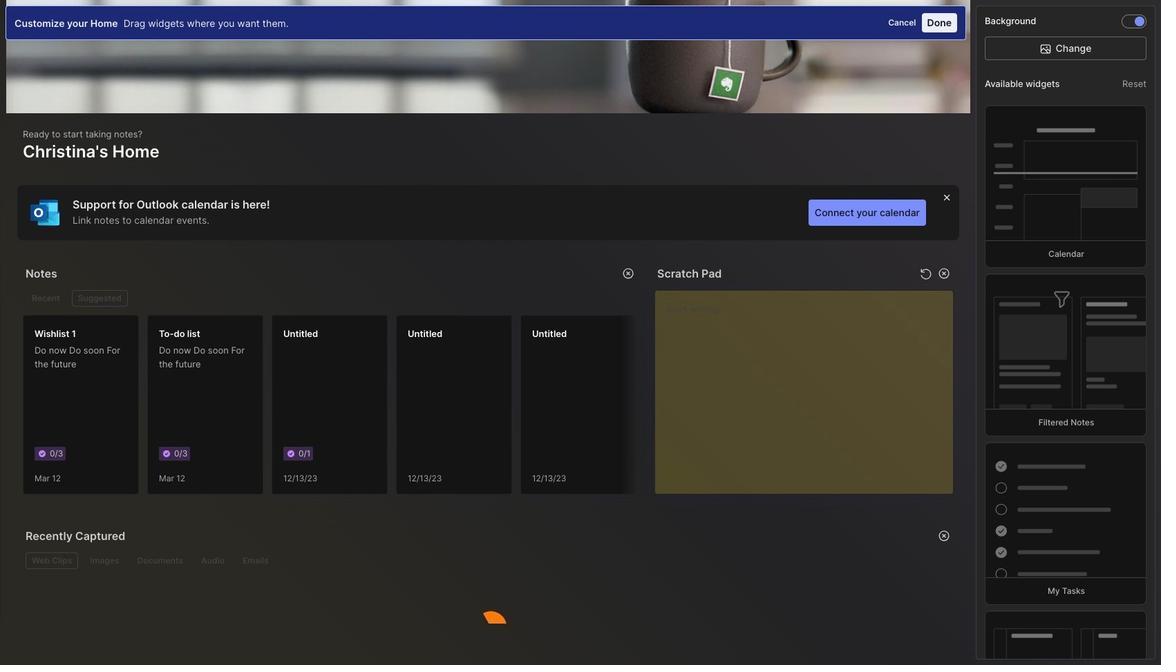 Task type: vqa. For each thing, say whether or not it's contained in the screenshot.
Williams
no



Task type: locate. For each thing, give the bounding box(es) containing it.
background image
[[1135, 17, 1145, 26]]

None field
[[657, 263, 917, 285]]



